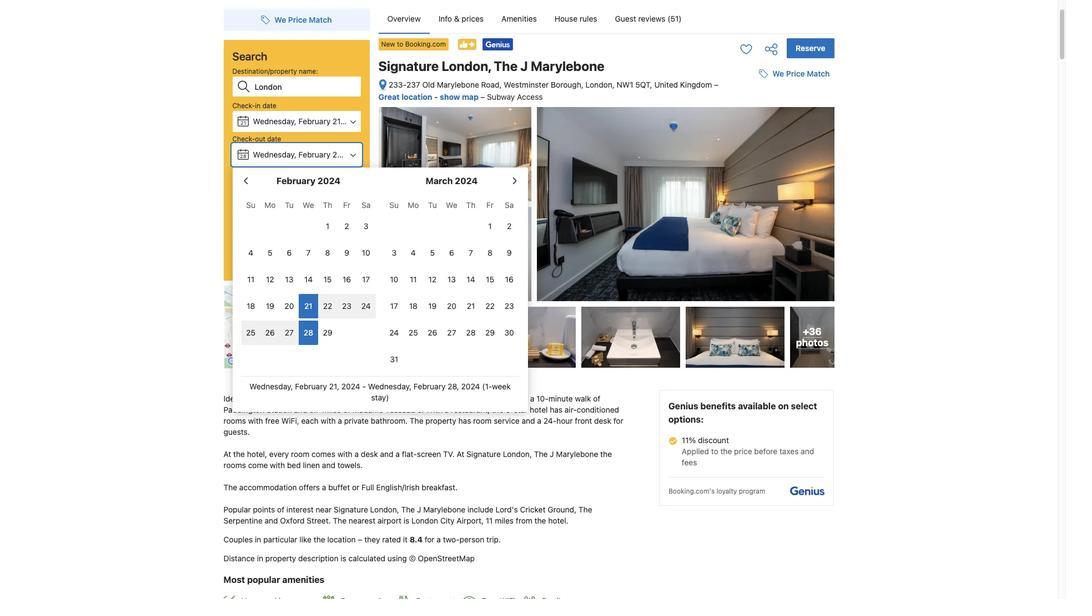 Task type: locate. For each thing, give the bounding box(es) containing it.
the right ground,
[[579, 506, 592, 515]]

match for the right we price match dropdown button
[[807, 69, 830, 78]]

2 23 from the left
[[505, 302, 514, 311]]

2 inside option
[[345, 222, 349, 231]]

31 March 2024 checkbox
[[385, 348, 404, 372]]

3 inside option
[[392, 248, 397, 258]]

search section
[[219, 0, 528, 413]]

& inside info & prices link
[[454, 14, 460, 23]]

0.7
[[309, 406, 320, 415]]

28, up the february 2024
[[333, 150, 344, 159]]

1 vertical spatial 28,
[[448, 382, 459, 392]]

26 inside "26" option
[[428, 328, 437, 338]]

1 th from the left
[[323, 201, 332, 210]]

6 inside checkbox
[[287, 248, 292, 258]]

signature
[[379, 58, 439, 74], [365, 394, 400, 404], [467, 450, 501, 459], [334, 506, 368, 515]]

for left one
[[759, 188, 768, 197]]

13 inside option
[[448, 275, 456, 284]]

the down discount
[[721, 447, 732, 457]]

description
[[298, 554, 339, 564]]

11 inside "option"
[[247, 275, 254, 284]]

0 horizontal spatial 13
[[285, 275, 293, 284]]

city
[[440, 517, 455, 526]]

has down restaurant,
[[459, 417, 471, 426]]

6 right 5 "checkbox"
[[449, 248, 454, 258]]

3 inside checkbox
[[364, 222, 369, 231]]

1 vertical spatial property
[[265, 554, 296, 564]]

1 23 from the left
[[342, 302, 352, 311]]

0 vertical spatial -
[[434, 92, 438, 102]]

2 sa from the left
[[505, 201, 514, 210]]

4 right 3 march 2024 option
[[411, 248, 416, 258]]

1 27 from the left
[[285, 328, 294, 338]]

3 left 4 checkbox
[[392, 248, 397, 258]]

stay)
[[371, 393, 389, 403]]

the
[[286, 394, 298, 404], [492, 406, 504, 415], [721, 447, 732, 457], [233, 450, 245, 459], [601, 450, 612, 459], [535, 517, 546, 526], [314, 536, 325, 545]]

1 rooms from the top
[[224, 417, 246, 426]]

1 horizontal spatial 14
[[467, 275, 475, 284]]

2 horizontal spatial 11
[[486, 517, 493, 526]]

map
[[462, 92, 479, 102], [306, 332, 322, 342]]

0 vertical spatial week
[[239, 168, 255, 177]]

marylebone up show
[[437, 80, 479, 89]]

12 inside option
[[429, 275, 437, 284]]

hotel inside great hotel in a good location. it has just opened so everything is new and clean. staff were friendly and helpful. room was small (it's london!) but fine for one or just …
[[720, 153, 737, 162]]

0 vertical spatial hotel
[[720, 153, 737, 162]]

8 February 2024 checkbox
[[318, 241, 337, 266]]

bathroom.
[[371, 417, 408, 426]]

in up clean.
[[738, 153, 744, 162]]

j
[[521, 58, 528, 74], [449, 394, 453, 404], [550, 450, 554, 459], [417, 506, 421, 515]]

1 vertical spatial date
[[267, 135, 281, 143]]

2 7 from the left
[[469, 248, 473, 258]]

29 inside checkbox
[[486, 328, 495, 338]]

25 February 2024 checkbox
[[241, 321, 261, 345]]

reviews right 51
[[777, 130, 801, 138]]

restaurant,
[[451, 406, 490, 415]]

21 March 2024 checkbox
[[461, 294, 481, 319]]

property down particular
[[265, 554, 296, 564]]

click to open map view image
[[379, 79, 387, 92]]

1 26 from the left
[[265, 328, 275, 338]]

tu
[[285, 201, 294, 210], [428, 201, 437, 210]]

14 inside option
[[467, 275, 475, 284]]

25 cell
[[241, 319, 261, 345]]

conditioned
[[577, 406, 619, 415]]

2 mo from the left
[[408, 201, 419, 210]]

price inside search "section"
[[288, 15, 307, 24]]

8 inside option
[[325, 248, 330, 258]]

sa for march 2024
[[505, 201, 514, 210]]

match down reserve button
[[807, 69, 830, 78]]

is
[[802, 162, 807, 171], [499, 394, 505, 404], [404, 517, 410, 526], [341, 554, 347, 564]]

select
[[791, 402, 817, 412]]

0 horizontal spatial 5
[[268, 248, 273, 258]]

– down road,
[[481, 92, 485, 102]]

1 vertical spatial miles
[[495, 517, 514, 526]]

free
[[695, 249, 712, 258]]

for inside great hotel in a good location. it has just opened so everything is new and clean. staff were friendly and helpful. room was small (it's london!) but fine for one or just …
[[759, 188, 768, 197]]

28 cell
[[299, 319, 318, 345]]

has down minute on the right bottom
[[550, 406, 563, 415]]

show
[[272, 332, 293, 342]]

1 horizontal spatial at
[[457, 450, 465, 459]]

16 for 16 february 2024 option
[[343, 275, 351, 284]]

23 for "23" checkbox
[[342, 302, 352, 311]]

24 inside 24 option
[[361, 302, 371, 311]]

3 right 2 february 2024 option
[[364, 222, 369, 231]]

2 13 from the left
[[448, 275, 456, 284]]

a left flat-
[[396, 450, 400, 459]]

good
[[779, 120, 801, 130]]

0 horizontal spatial or
[[352, 483, 360, 493]]

tu up entire homes & apartments
[[285, 201, 294, 210]]

in inside great hotel in a good location. it has just opened so everything is new and clean. staff were friendly and helpful. room was small (it's london!) but fine for one or just …
[[738, 153, 744, 162]]

to right new
[[397, 40, 403, 48]]

stay
[[257, 168, 270, 177]]

marylebone down front
[[556, 450, 598, 459]]

0 horizontal spatial 19
[[266, 302, 274, 311]]

1 5 from the left
[[268, 248, 273, 258]]

26 cell
[[261, 319, 280, 345]]

1 horizontal spatial 20
[[447, 302, 457, 311]]

0 horizontal spatial for
[[425, 536, 435, 545]]

0 horizontal spatial 15
[[324, 275, 332, 284]]

0 horizontal spatial 11
[[247, 275, 254, 284]]

20 March 2024 checkbox
[[442, 294, 461, 319]]

23 right 22 option
[[505, 302, 514, 311]]

0 vertical spatial we price match
[[275, 15, 332, 24]]

we price match button down reserve button
[[755, 64, 835, 84]]

distance
[[224, 554, 255, 564]]

4 February 2024 checkbox
[[241, 241, 261, 266]]

apartments
[[292, 211, 328, 219]]

points
[[253, 506, 275, 515]]

2 6 from the left
[[449, 248, 454, 258]]

map inside 233-237 old marylebone road, westminster borough, london, nw1 5qt, united kingdom – great location - show map – subway access
[[462, 92, 479, 102]]

1 horizontal spatial 10
[[390, 275, 398, 284]]

12 inside checkbox
[[266, 275, 274, 284]]

5 inside checkbox
[[268, 248, 273, 258]]

the up station
[[286, 394, 298, 404]]

23 inside checkbox
[[505, 302, 514, 311]]

10 for 10 march 2024 option
[[390, 275, 398, 284]]

1 horizontal spatial 23
[[505, 302, 514, 311]]

1 22 from the left
[[323, 302, 332, 311]]

5 for 5 "checkbox"
[[430, 248, 435, 258]]

9 March 2024 checkbox
[[500, 241, 519, 266]]

for down conditioned
[[614, 417, 624, 426]]

23 for 23 checkbox
[[505, 302, 514, 311]]

1 6 from the left
[[287, 248, 292, 258]]

– up rated good element
[[714, 80, 719, 89]]

21 inside option
[[304, 302, 313, 311]]

- up madame
[[362, 382, 366, 392]]

1 vertical spatial room
[[473, 417, 492, 426]]

a
[[746, 153, 750, 162], [530, 394, 535, 404], [445, 406, 449, 415], [338, 417, 342, 426], [537, 417, 542, 426], [355, 450, 359, 459], [396, 450, 400, 459], [322, 483, 326, 493], [437, 536, 441, 545]]

1 13 from the left
[[285, 275, 293, 284]]

28 left 29 option
[[304, 328, 313, 338]]

1 horizontal spatial on
[[778, 402, 789, 412]]

5 March 2024 checkbox
[[423, 241, 442, 266]]

show on map button
[[224, 286, 371, 369], [264, 327, 331, 347]]

0 horizontal spatial grid
[[241, 194, 376, 345]]

0 horizontal spatial –
[[358, 536, 362, 545]]

paddington
[[224, 406, 264, 415]]

12 for 12 february 2024 checkbox
[[266, 275, 274, 284]]

price down reserve button
[[786, 69, 805, 78]]

10 February 2024 checkbox
[[357, 241, 376, 266]]

reserve
[[796, 43, 826, 53]]

21
[[241, 120, 246, 126], [304, 302, 313, 311], [467, 302, 475, 311]]

25 for 25 february 2024 option
[[246, 328, 256, 338]]

5-
[[506, 406, 514, 415]]

1 horizontal spatial property
[[426, 417, 456, 426]]

0 horizontal spatial 26
[[265, 328, 275, 338]]

· left 0
[[268, 188, 270, 197]]

27 right "26" option at left
[[447, 328, 456, 338]]

3 for the 3 february 2024 checkbox
[[364, 222, 369, 231]]

next image
[[825, 173, 831, 179]]

with up towels.
[[338, 450, 353, 459]]

0 vertical spatial date
[[263, 102, 277, 110]]

29 February 2024 checkbox
[[318, 321, 337, 345]]

7 February 2024 checkbox
[[299, 241, 318, 266]]

–
[[714, 80, 719, 89], [481, 92, 485, 102], [358, 536, 362, 545]]

su up entire
[[246, 201, 256, 210]]

2 horizontal spatial 1
[[488, 222, 492, 231]]

0 horizontal spatial kingdom
[[680, 80, 712, 89]]

28 for 28 march 2024 checkbox
[[466, 328, 476, 338]]

0 horizontal spatial 24
[[361, 302, 371, 311]]

hour
[[557, 417, 573, 426]]

calculated
[[349, 554, 386, 564]]

wednesday, up out
[[253, 117, 296, 126]]

1 horizontal spatial we price match
[[773, 69, 830, 78]]

location inside 233-237 old marylebone road, westminster borough, london, nw1 5qt, united kingdom – great location - show map – subway access
[[402, 92, 432, 102]]

tv.
[[443, 450, 455, 459]]

1 for february
[[326, 222, 329, 231]]

2 inside 'option'
[[507, 222, 512, 231]]

15 inside option
[[324, 275, 332, 284]]

7 for 7 february 2024 option on the top of page
[[306, 248, 311, 258]]

0 vertical spatial reviews
[[639, 14, 666, 23]]

26 inside 26 february 2024 checkbox
[[265, 328, 275, 338]]

24 cell
[[357, 292, 376, 319]]

1 horizontal spatial th
[[466, 201, 476, 210]]

20 right 19 checkbox
[[285, 302, 294, 311]]

before
[[755, 447, 778, 457]]

wednesday, up located
[[250, 382, 293, 392]]

24 for 24 option at the left
[[361, 302, 371, 311]]

february up wednesday, february 28, 2024
[[299, 117, 331, 126]]

kingdom inside 233-237 old marylebone road, westminster borough, london, nw1 5qt, united kingdom – great location - show map – subway access
[[680, 80, 712, 89]]

·
[[268, 188, 270, 197], [310, 188, 312, 197]]

2 horizontal spatial 28
[[466, 328, 476, 338]]

0 horizontal spatial 8
[[325, 248, 330, 258]]

0 horizontal spatial mo
[[265, 201, 276, 210]]

2 th from the left
[[466, 201, 476, 210]]

1 horizontal spatial 17
[[390, 302, 398, 311]]

1 horizontal spatial grid
[[385, 194, 519, 372]]

20 February 2024 checkbox
[[280, 294, 299, 319]]

amenities
[[282, 576, 324, 586]]

is inside great hotel in a good location. it has just opened so everything is new and clean. staff were friendly and helpful. room was small (it's london!) but fine for one or just …
[[802, 162, 807, 171]]

a inside great hotel in a good location. it has just opened so everything is new and clean. staff were friendly and helpful. room was small (it's london!) but fine for one or just …
[[746, 153, 750, 162]]

12 for 12 option
[[429, 275, 437, 284]]

21 for 21 february 2024 option
[[304, 302, 313, 311]]

1 vertical spatial 21,
[[329, 382, 339, 392]]

tu for march 2024
[[428, 201, 437, 210]]

1 9 from the left
[[344, 248, 349, 258]]

5 inside "checkbox"
[[430, 248, 435, 258]]

0 horizontal spatial tu
[[285, 201, 294, 210]]

5 for 5 checkbox
[[268, 248, 273, 258]]

24 inside 24 'checkbox'
[[390, 328, 399, 338]]

19 right 18 march 2024 checkbox
[[428, 302, 437, 311]]

1 8 from the left
[[325, 248, 330, 258]]

11 inside option
[[410, 275, 417, 284]]

10 inside option
[[390, 275, 398, 284]]

0 horizontal spatial &
[[285, 211, 290, 219]]

london, down the service
[[503, 450, 532, 459]]

1 sa from the left
[[362, 201, 371, 210]]

0 horizontal spatial at
[[224, 450, 231, 459]]

street.
[[307, 517, 331, 526]]

1 19 from the left
[[266, 302, 274, 311]]

center
[[300, 394, 323, 404]]

17 March 2024 checkbox
[[385, 294, 404, 319]]

th for march 2024
[[466, 201, 476, 210]]

1 horizontal spatial 27
[[447, 328, 456, 338]]

1 vertical spatial great
[[699, 153, 718, 162]]

wifi
[[713, 249, 730, 258]]

signature up madame
[[365, 394, 400, 404]]

15 inside option
[[486, 275, 494, 284]]

breakfast.
[[422, 483, 458, 493]]

10 inside checkbox
[[362, 248, 370, 258]]

6 for 6 march 2024 option
[[449, 248, 454, 258]]

2 20 from the left
[[447, 302, 457, 311]]

29 inside option
[[323, 328, 332, 338]]

6 inside 6 march 2024 option
[[449, 248, 454, 258]]

1 vertical spatial map
[[306, 332, 322, 342]]

th for february 2024
[[323, 201, 332, 210]]

1 horizontal spatial 19
[[428, 302, 437, 311]]

1 horizontal spatial kingdom
[[760, 219, 788, 227]]

2 right 1 march 2024 option
[[507, 222, 512, 231]]

-
[[434, 92, 438, 102], [362, 382, 366, 392]]

price
[[734, 447, 752, 457]]

0 vertical spatial miles
[[322, 406, 341, 415]]

hotel,
[[247, 450, 267, 459]]

1 horizontal spatial 4
[[411, 248, 416, 258]]

21 left 22 february 2024 option
[[304, 302, 313, 311]]

february up "with"
[[414, 382, 446, 392]]

0 horizontal spatial 25
[[246, 328, 256, 338]]

2 March 2024 checkbox
[[500, 214, 519, 239]]

1 vertical spatial week
[[492, 382, 511, 392]]

grid for february
[[241, 194, 376, 345]]

17 February 2024 checkbox
[[357, 268, 376, 292]]

near
[[316, 506, 332, 515]]

16 February 2024 checkbox
[[337, 268, 357, 292]]

2 15 from the left
[[486, 275, 494, 284]]

23 right 22 february 2024 option
[[342, 302, 352, 311]]

0 vertical spatial &
[[454, 14, 460, 23]]

28 for 28 february 2024 checkbox
[[304, 328, 313, 338]]

with
[[248, 417, 263, 426], [321, 417, 336, 426], [338, 450, 353, 459], [270, 461, 285, 471]]

1 horizontal spatial tu
[[428, 201, 437, 210]]

0 vertical spatial price
[[288, 15, 307, 24]]

0 horizontal spatial 3
[[364, 222, 369, 231]]

1 25 from the left
[[246, 328, 256, 338]]

1 February 2024 checkbox
[[318, 214, 337, 239]]

1 14 from the left
[[304, 275, 313, 284]]

linen
[[303, 461, 320, 471]]

16 right 15 march 2024 option
[[505, 275, 514, 284]]

2 25 from the left
[[409, 328, 418, 338]]

comes
[[312, 450, 335, 459]]

2 su from the left
[[390, 201, 399, 210]]

5
[[268, 248, 273, 258], [430, 248, 435, 258]]

the up "with"
[[433, 394, 446, 404]]

1 7 from the left
[[306, 248, 311, 258]]

9 inside checkbox
[[507, 248, 512, 258]]

23 inside checkbox
[[342, 302, 352, 311]]

1 15 from the left
[[324, 275, 332, 284]]

18 for 18 march 2024 checkbox
[[409, 302, 418, 311]]

22 right 21 checkbox
[[486, 302, 495, 311]]

grid
[[241, 194, 376, 345], [385, 194, 519, 372]]

1 · from the left
[[268, 188, 270, 197]]

out
[[255, 135, 265, 143]]

0 vertical spatial room
[[320, 188, 339, 197]]

we price match button
[[257, 10, 336, 30], [755, 64, 835, 84]]

2 horizontal spatial room
[[473, 417, 492, 426]]

2 check- from the top
[[232, 135, 255, 143]]

14 for 14 'option'
[[304, 275, 313, 284]]

1 fr from the left
[[343, 201, 351, 210]]

9 inside option
[[344, 248, 349, 258]]

to down discount
[[711, 447, 719, 457]]

new
[[699, 171, 713, 180]]

2 vertical spatial –
[[358, 536, 362, 545]]

2 9 from the left
[[507, 248, 512, 258]]

fine
[[744, 188, 757, 197]]

26 right 25 "option"
[[428, 328, 437, 338]]

friendly
[[788, 171, 813, 180]]

27 inside "cell"
[[285, 328, 294, 338]]

11 down include
[[486, 517, 493, 526]]

at right the tv.
[[457, 450, 465, 459]]

13 for 13 february 2024 checkbox
[[285, 275, 293, 284]]

(51)
[[668, 14, 682, 23]]

1 horizontal spatial or
[[785, 188, 792, 197]]

1 March 2024 checkbox
[[481, 214, 500, 239]]

26 February 2024 checkbox
[[261, 321, 280, 345]]

28 right 27 march 2024 option
[[466, 328, 476, 338]]

fr up 2 february 2024 option
[[343, 201, 351, 210]]

13 right 12 option
[[448, 275, 456, 284]]

1 18 from the left
[[247, 302, 255, 311]]

hotel.
[[548, 517, 569, 526]]

0 horizontal spatial 23
[[342, 302, 352, 311]]

2 vertical spatial for
[[425, 536, 435, 545]]

19 inside checkbox
[[266, 302, 274, 311]]

london, inside 233-237 old marylebone road, westminster borough, london, nw1 5qt, united kingdom – great location - show map – subway access
[[586, 80, 615, 89]]

- left show
[[434, 92, 438, 102]]

map right show
[[462, 92, 479, 102]]

in inside search "section"
[[255, 102, 261, 110]]

1 horizontal spatial to
[[711, 447, 719, 457]]

2 right 1 february 2024 'checkbox'
[[345, 222, 349, 231]]

21 left 22 option
[[467, 302, 475, 311]]

2 22 from the left
[[486, 302, 495, 311]]

10 inside "element"
[[810, 249, 819, 259]]

2 14 from the left
[[467, 275, 475, 284]]

0 horizontal spatial 2
[[237, 188, 242, 197]]

25 left 26 february 2024 checkbox
[[246, 328, 256, 338]]

233-
[[389, 80, 407, 89]]

date for check-in date
[[263, 102, 277, 110]]

has
[[699, 162, 711, 171], [550, 406, 563, 415], [459, 417, 471, 426]]

0 vertical spatial for
[[759, 188, 768, 197]]

2 5 from the left
[[430, 248, 435, 258]]

+36 photos
[[796, 326, 829, 349]]

7 inside option
[[306, 248, 311, 258]]

room down restaurant,
[[473, 417, 492, 426]]

1 vertical spatial we price match button
[[755, 64, 835, 84]]

2 18 from the left
[[409, 302, 418, 311]]

11 inside ideally located in the center of london, signature london, the j marylebone is within a 10-minute walk of paddington station and 0.7 miles of madame tussaud's. with a restaurant, the 5-star hotel has air-conditioned rooms with free wifi, each with a private bathroom. the property has room service and a 24-hour front desk for guests. at the hotel, every room comes with a desk and a flat-screen tv. at signature london, the j marylebone the rooms come with bed linen and towels. the accommodation offers a buffet or full english/irish breakfast. popular points of interest near signature london, the j marylebone include lord's cricket ground, the serpentine and oxford street. the nearest airport is london city airport, 11 miles from the hotel.
[[486, 517, 493, 526]]

28 inside cell
[[304, 328, 313, 338]]

11 February 2024 checkbox
[[241, 268, 261, 292]]

0 horizontal spatial location
[[327, 536, 356, 545]]

0 vertical spatial great
[[379, 92, 400, 102]]

just right new
[[713, 162, 725, 171]]

search button
[[232, 241, 361, 268]]

21 inside checkbox
[[467, 302, 475, 311]]

2 27 from the left
[[447, 328, 456, 338]]

0 horizontal spatial we price match button
[[257, 10, 336, 30]]

19 February 2024 checkbox
[[261, 294, 280, 319]]

7 inside "option"
[[469, 248, 473, 258]]

1 vertical spatial has
[[550, 406, 563, 415]]

(it's
[[797, 179, 809, 188]]

22 for 22 option
[[486, 302, 495, 311]]

0 horizontal spatial search
[[232, 50, 267, 63]]

to inside 11% discount applied to the price before taxes and fees
[[711, 447, 719, 457]]

(1-
[[482, 382, 492, 392]]

0 horizontal spatial 29
[[323, 328, 332, 338]]

we price match down reserve button
[[773, 69, 830, 78]]

reviews left (51)
[[639, 14, 666, 23]]

0 horizontal spatial great
[[379, 92, 400, 102]]

13 inside checkbox
[[285, 275, 293, 284]]

2 26 from the left
[[428, 328, 437, 338]]

13
[[285, 275, 293, 284], [448, 275, 456, 284]]

reviews inside good 51 reviews
[[777, 130, 801, 138]]

15 for 15 option
[[324, 275, 332, 284]]

in
[[255, 102, 261, 110], [738, 153, 744, 162], [278, 394, 284, 404], [255, 536, 261, 545], [257, 554, 263, 564]]

20 inside checkbox
[[285, 302, 294, 311]]

united
[[655, 80, 678, 89], [737, 219, 758, 227]]

29
[[323, 328, 332, 338], [486, 328, 495, 338]]

hotel down 10-
[[530, 406, 548, 415]]

1 horizontal spatial 24
[[390, 328, 399, 338]]

&
[[454, 14, 460, 23], [285, 211, 290, 219]]

2 29 from the left
[[486, 328, 495, 338]]

info
[[439, 14, 452, 23]]

1 inside 'checkbox'
[[326, 222, 329, 231]]

25 inside option
[[246, 328, 256, 338]]

1 inside option
[[488, 222, 492, 231]]

1 horizontal spatial map
[[462, 92, 479, 102]]

& inside search "section"
[[285, 211, 290, 219]]

+36
[[803, 326, 822, 338]]

8 inside option
[[488, 248, 493, 258]]

the right 'like'
[[314, 536, 325, 545]]

1 check- from the top
[[232, 102, 255, 110]]

is up (it's
[[802, 162, 807, 171]]

desk up towels.
[[361, 450, 378, 459]]

2 left adults
[[237, 188, 242, 197]]

sa for february 2024
[[362, 201, 371, 210]]

a left good
[[746, 153, 750, 162]]

2 fr from the left
[[487, 201, 494, 210]]

new
[[381, 40, 395, 48]]

1 12 from the left
[[266, 275, 274, 284]]

on
[[295, 332, 304, 342], [778, 402, 789, 412]]

in up check-out date on the left of page
[[255, 102, 261, 110]]

2 12 from the left
[[429, 275, 437, 284]]

2 8 from the left
[[488, 248, 493, 258]]

22 inside 'cell'
[[323, 302, 332, 311]]

22 March 2024 checkbox
[[481, 294, 500, 319]]

0 horizontal spatial on
[[295, 332, 304, 342]]

2 19 from the left
[[428, 302, 437, 311]]

mo
[[265, 201, 276, 210], [408, 201, 419, 210]]

27 for 27 march 2024 option
[[447, 328, 456, 338]]

destination/property name:
[[232, 67, 318, 76]]

for
[[759, 188, 768, 197], [614, 417, 624, 426], [425, 536, 435, 545]]

2 rooms from the top
[[224, 461, 246, 471]]

1 horizontal spatial week
[[492, 382, 511, 392]]

or
[[785, 188, 792, 197], [352, 483, 360, 493]]

a left 10-
[[530, 394, 535, 404]]

26 for "26" option at left
[[428, 328, 437, 338]]

8 right the 7 "option"
[[488, 248, 493, 258]]

15 March 2024 checkbox
[[481, 268, 500, 292]]

6 February 2024 checkbox
[[280, 241, 299, 266]]

helpful.
[[714, 179, 739, 188]]

location down 237
[[402, 92, 432, 102]]

everything
[[764, 162, 800, 171]]

just left …
[[794, 188, 806, 197]]

we price match button inside search "section"
[[257, 10, 336, 30]]

1 grid from the left
[[241, 194, 376, 345]]

20 for the 20 checkbox
[[285, 302, 294, 311]]

14 inside 'option'
[[304, 275, 313, 284]]

match inside search "section"
[[309, 15, 332, 24]]

21, for wednesday, february 21, 2024 - wednesday, february 28, 2024 (1-week stay)
[[329, 382, 339, 392]]

wednesday, for wednesday, february 21, 2024 - wednesday, february 28, 2024 (1-week stay)
[[250, 382, 293, 392]]

location up distance in property description is calculated using © openstreetmap at the left of the page
[[327, 536, 356, 545]]

0 horizontal spatial united
[[655, 80, 678, 89]]

20 inside checkbox
[[447, 302, 457, 311]]

51
[[768, 130, 776, 138]]

0 vertical spatial kingdom
[[680, 80, 712, 89]]

1 horizontal spatial has
[[550, 406, 563, 415]]

28 February 2024 checkbox
[[299, 321, 318, 345]]

1 20 from the left
[[285, 302, 294, 311]]

19 inside 'option'
[[428, 302, 437, 311]]

has inside great hotel in a good location. it has just opened so everything is new and clean. staff were friendly and helpful. room was small (it's london!) but fine for one or just …
[[699, 162, 711, 171]]

1 vertical spatial search
[[283, 249, 311, 259]]

2 grid from the left
[[385, 194, 519, 372]]

1 horizontal spatial fr
[[487, 201, 494, 210]]

0 vertical spatial 17
[[362, 275, 370, 284]]

1 29 from the left
[[323, 328, 332, 338]]

0 horizontal spatial week
[[239, 168, 255, 177]]

& right info
[[454, 14, 460, 23]]

su for february
[[246, 201, 256, 210]]

of
[[325, 394, 332, 404], [593, 394, 601, 404], [343, 406, 351, 415], [277, 506, 284, 515]]

17 left 18 march 2024 checkbox
[[390, 302, 398, 311]]

0 horizontal spatial reviews
[[639, 14, 666, 23]]

price
[[288, 15, 307, 24], [786, 69, 805, 78]]

signature right the tv.
[[467, 450, 501, 459]]

1 horizontal spatial 18
[[409, 302, 418, 311]]

· down the february 2024
[[310, 188, 312, 197]]

1 horizontal spatial hotel
[[720, 153, 737, 162]]

1 horizontal spatial great
[[699, 153, 718, 162]]

1 for march
[[488, 222, 492, 231]]

1 tu from the left
[[285, 201, 294, 210]]

2 16 from the left
[[505, 275, 514, 284]]

price for the right we price match dropdown button
[[786, 69, 805, 78]]

3 March 2024 checkbox
[[385, 241, 404, 266]]

17 right 16 february 2024 option
[[362, 275, 370, 284]]

search inside search button
[[283, 249, 311, 259]]

26 for 26 february 2024 checkbox
[[265, 328, 275, 338]]

8 right 7 february 2024 option on the top of page
[[325, 248, 330, 258]]

match
[[309, 15, 332, 24], [807, 69, 830, 78]]

15 right 14 'option'
[[324, 275, 332, 284]]

property down "with"
[[426, 417, 456, 426]]

mo for march
[[408, 201, 419, 210]]

1 horizontal spatial miles
[[495, 517, 514, 526]]

we price match inside search "section"
[[275, 15, 332, 24]]

prices
[[462, 14, 484, 23]]

3 for 3 march 2024 option
[[392, 248, 397, 258]]

20
[[285, 302, 294, 311], [447, 302, 457, 311]]

0 horizontal spatial 22
[[323, 302, 332, 311]]

1 vertical spatial on
[[778, 402, 789, 412]]

1 horizontal spatial 1
[[326, 222, 329, 231]]

2 tu from the left
[[428, 201, 437, 210]]

house rules link
[[546, 4, 606, 33]]

1 16 from the left
[[343, 275, 351, 284]]

1 horizontal spatial 2
[[345, 222, 349, 231]]

of right center
[[325, 394, 332, 404]]

1 horizontal spatial for
[[614, 417, 624, 426]]

is left calculated
[[341, 554, 347, 564]]

rated
[[382, 536, 401, 545]]

12 March 2024 checkbox
[[423, 268, 442, 292]]

we price match up name:
[[275, 15, 332, 24]]

21, inside wednesday, february 21, 2024 - wednesday, february 28, 2024 (1-week stay)
[[329, 382, 339, 392]]

9 for the 9 february 2024 option
[[344, 248, 349, 258]]

1 mo from the left
[[265, 201, 276, 210]]

location.
[[772, 153, 800, 162]]

25 inside "option"
[[409, 328, 418, 338]]

2 4 from the left
[[411, 248, 416, 258]]

0 horizontal spatial 12
[[266, 275, 274, 284]]

1 horizontal spatial 21
[[304, 302, 313, 311]]

12 February 2024 checkbox
[[261, 268, 280, 292]]

1 horizontal spatial price
[[786, 69, 805, 78]]

airport,
[[457, 517, 484, 526]]

1 su from the left
[[246, 201, 256, 210]]

date right out
[[267, 135, 281, 143]]

the down cricket
[[535, 517, 546, 526]]

in for distance in property description is calculated using © openstreetmap
[[257, 554, 263, 564]]

week left the stay
[[239, 168, 255, 177]]

14
[[304, 275, 313, 284], [467, 275, 475, 284]]



Task type: describe. For each thing, give the bounding box(es) containing it.
the right "street."
[[333, 517, 347, 526]]

29 for 29 option
[[323, 328, 332, 338]]

of up oxford
[[277, 506, 284, 515]]

Where are you going? field
[[250, 77, 361, 97]]

guest reviews (51) link
[[606, 4, 691, 33]]

hotel inside ideally located in the center of london, signature london, the j marylebone is within a 10-minute walk of paddington station and 0.7 miles of madame tussaud's. with a restaurant, the 5-star hotel has air-conditioned rooms with free wifi, each with a private bathroom. the property has room service and a 24-hour front desk for guests. at the hotel, every room comes with a desk and a flat-screen tv. at signature london, the j marylebone the rooms come with bed linen and towels. the accommodation offers a buffet or full english/irish breakfast. popular points of interest near signature london, the j marylebone include lord's cricket ground, the serpentine and oxford street. the nearest airport is london city airport, 11 miles from the hotel.
[[530, 406, 548, 415]]

free
[[265, 417, 279, 426]]

22 February 2024 checkbox
[[318, 294, 337, 319]]

the down conditioned
[[601, 450, 612, 459]]

0 horizontal spatial has
[[459, 417, 471, 426]]

2 · from the left
[[310, 188, 312, 197]]

2 for february
[[345, 222, 349, 231]]

wednesday, for wednesday, february 28, 2024
[[253, 150, 296, 159]]

15 for 15 march 2024 option
[[486, 275, 494, 284]]

22 cell
[[318, 292, 337, 319]]

21 for 21 checkbox
[[467, 302, 475, 311]]

room inside button
[[320, 188, 339, 197]]

8 for "8" option
[[325, 248, 330, 258]]

1-
[[232, 168, 239, 177]]

11 for "11" option
[[410, 275, 417, 284]]

and inside 11% discount applied to the price before taxes and fees
[[801, 447, 814, 457]]

30 March 2024 checkbox
[[500, 321, 519, 345]]

loyalty
[[717, 488, 737, 496]]

j up london
[[417, 506, 421, 515]]

date for check-out date
[[267, 135, 281, 143]]

genius benefits available on select options:
[[669, 402, 817, 425]]

5 February 2024 checkbox
[[261, 241, 280, 266]]

0 horizontal spatial 17
[[362, 275, 370, 284]]

flat-
[[402, 450, 417, 459]]

18 for the 18 checkbox
[[247, 302, 255, 311]]

237
[[407, 80, 420, 89]]

29 for 29 checkbox
[[486, 328, 495, 338]]

24 March 2024 checkbox
[[385, 321, 404, 345]]

23 March 2024 checkbox
[[500, 294, 519, 319]]

were
[[770, 171, 786, 180]]

9 February 2024 checkbox
[[337, 241, 357, 266]]

and down points
[[265, 517, 278, 526]]

great inside 233-237 old marylebone road, westminster borough, london, nw1 5qt, united kingdom – great location - show map – subway access
[[379, 92, 400, 102]]

we up good
[[773, 69, 784, 78]]

j down 24-
[[550, 450, 554, 459]]

private
[[344, 417, 369, 426]]

2 adults · 0 children · 1 room button
[[232, 182, 361, 203]]

and left flat-
[[380, 450, 394, 459]]

marylebone up restaurant,
[[455, 394, 497, 404]]

marylebone up borough, at the top
[[531, 58, 605, 74]]

8 for 8 march 2024 option
[[488, 248, 493, 258]]

j up westminster
[[521, 58, 528, 74]]

19 for 19 'option'
[[428, 302, 437, 311]]

15 February 2024 checkbox
[[318, 268, 337, 292]]

february for wednesday, february 21, 2024 - wednesday, february 28, 2024 (1-week stay)
[[295, 382, 327, 392]]

1 vertical spatial united
[[737, 219, 758, 227]]

22 for 22 february 2024 option
[[323, 302, 332, 311]]

wednesday, up stay) on the left of page
[[368, 382, 412, 392]]

openstreetmap
[[418, 554, 475, 564]]

scored 10 element
[[806, 245, 823, 263]]

- inside 233-237 old marylebone road, westminster borough, london, nw1 5qt, united kingdom – great location - show map – subway access
[[434, 92, 438, 102]]

airport
[[378, 517, 402, 526]]

show
[[440, 92, 460, 102]]

23 February 2024 checkbox
[[337, 294, 357, 319]]

we price match for the right we price match dropdown button
[[773, 69, 830, 78]]

or inside ideally located in the center of london, signature london, the j marylebone is within a 10-minute walk of paddington station and 0.7 miles of madame tussaud's. with a restaurant, the 5-star hotel has air-conditioned rooms with free wifi, each with a private bathroom. the property has room service and a 24-hour front desk for guests. at the hotel, every room comes with a desk and a flat-screen tv. at signature london, the j marylebone the rooms come with bed linen and towels. the accommodation offers a buffet or full english/irish breakfast. popular points of interest near signature london, the j marylebone include lord's cricket ground, the serpentine and oxford street. the nearest airport is london city airport, 11 miles from the hotel.
[[352, 483, 360, 493]]

info & prices link
[[430, 4, 493, 33]]

2 at from the left
[[457, 450, 465, 459]]

1 at from the left
[[224, 450, 231, 459]]

marylebone up city
[[423, 506, 466, 515]]

25 for 25 "option"
[[409, 328, 418, 338]]

opened
[[727, 162, 753, 171]]

february for wednesday, february 28, 2024
[[299, 150, 331, 159]]

guest
[[615, 14, 636, 23]]

options:
[[669, 415, 704, 425]]

the left 5-
[[492, 406, 504, 415]]

wednesday, for wednesday, february 21, 2024
[[253, 117, 296, 126]]

united inside 233-237 old marylebone road, westminster borough, london, nw1 5qt, united kingdom – great location - show map – subway access
[[655, 80, 678, 89]]

march
[[426, 176, 453, 186]]

available
[[738, 402, 776, 412]]

in for couples in particular like the location – they rated it 8.4 for a two-person trip.
[[255, 536, 261, 545]]

19 for 19 checkbox
[[266, 302, 274, 311]]

staff
[[751, 171, 768, 180]]

4 March 2024 checkbox
[[404, 241, 423, 266]]

20 for 20 checkbox
[[447, 302, 457, 311]]

1 vertical spatial location
[[327, 536, 356, 545]]

bed
[[287, 461, 301, 471]]

check- for out
[[232, 135, 255, 143]]

with
[[426, 406, 443, 415]]

16 March 2024 checkbox
[[500, 268, 519, 292]]

2 inside button
[[237, 188, 242, 197]]

and right the previous icon
[[699, 179, 712, 188]]

we down march 2024 at the top left
[[446, 201, 458, 210]]

and down star
[[522, 417, 535, 426]]

person
[[460, 536, 485, 545]]

7 March 2024 checkbox
[[461, 241, 481, 266]]

14 March 2024 checkbox
[[461, 268, 481, 292]]

13 for 13 march 2024 option
[[448, 275, 456, 284]]

a left 24-
[[537, 417, 542, 426]]

24-
[[544, 417, 557, 426]]

7.7
[[809, 124, 820, 134]]

in for check-in date
[[255, 102, 261, 110]]

1 horizontal spatial just
[[794, 188, 806, 197]]

booking.com's loyalty program
[[669, 488, 766, 496]]

5qt,
[[636, 80, 652, 89]]

fr for february 2024
[[343, 201, 351, 210]]

check- for in
[[232, 102, 255, 110]]

buffet
[[328, 483, 350, 493]]

london, up madame
[[334, 394, 363, 404]]

2 February 2024 checkbox
[[337, 214, 357, 239]]

tu for february 2024
[[285, 201, 294, 210]]

23 cell
[[337, 292, 357, 319]]

fees
[[682, 458, 697, 468]]

amenities link
[[493, 4, 546, 33]]

and down "comes"
[[322, 461, 335, 471]]

with down paddington on the left bottom of the page
[[248, 417, 263, 426]]

marylebone inside 233-237 old marylebone road, westminster borough, london, nw1 5qt, united kingdom – great location - show map – subway access
[[437, 80, 479, 89]]

a up towels.
[[355, 450, 359, 459]]

signature up nearest
[[334, 506, 368, 515]]

0 horizontal spatial room
[[291, 450, 310, 459]]

london, up airport
[[370, 506, 399, 515]]

we up "apartments" at the left of page
[[303, 201, 314, 210]]

located
[[249, 394, 275, 404]]

with down "every"
[[270, 461, 285, 471]]

18 February 2024 checkbox
[[241, 294, 261, 319]]

march 2024
[[426, 176, 478, 186]]

map inside search "section"
[[306, 332, 322, 342]]

we up destination/property name:
[[275, 15, 286, 24]]

london, up road,
[[442, 58, 491, 74]]

property inside ideally located in the center of london, signature london, the j marylebone is within a 10-minute walk of paddington station and 0.7 miles of madame tussaud's. with a restaurant, the 5-star hotel has air-conditioned rooms with free wifi, each with a private bathroom. the property has room service and a 24-hour front desk for guests. at the hotel, every room comes with a desk and a flat-screen tv. at signature london, the j marylebone the rooms come with bed linen and towels. the accommodation offers a buffet or full english/irish breakfast. popular points of interest near signature london, the j marylebone include lord's cricket ground, the serpentine and oxford street. the nearest airport is london city airport, 11 miles from the hotel.
[[426, 417, 456, 426]]

program
[[739, 488, 766, 496]]

27 February 2024 checkbox
[[280, 321, 299, 345]]

they
[[365, 536, 380, 545]]

each
[[301, 417, 319, 426]]

2 horizontal spatial –
[[714, 80, 719, 89]]

screen
[[417, 450, 441, 459]]

booking.com
[[405, 40, 446, 48]]

11 for 11 "option"
[[247, 275, 254, 284]]

house rules
[[555, 14, 597, 23]]

1 inside button
[[315, 188, 318, 197]]

room
[[741, 179, 760, 188]]

service
[[494, 417, 520, 426]]

westminster
[[504, 80, 549, 89]]

of up private
[[343, 406, 351, 415]]

su for march
[[390, 201, 399, 210]]

13 February 2024 checkbox
[[280, 268, 299, 292]]

the down tussaud's.
[[410, 417, 424, 426]]

is left within
[[499, 394, 505, 404]]

a left two-
[[437, 536, 441, 545]]

0 horizontal spatial desk
[[361, 450, 378, 459]]

rated good element
[[695, 118, 801, 132]]

27 cell
[[280, 319, 299, 345]]

and left the 0.7
[[294, 406, 307, 415]]

9 for 9 march 2024 checkbox
[[507, 248, 512, 258]]

walk
[[575, 394, 591, 404]]

21 February 2024 checkbox
[[299, 294, 318, 319]]

from
[[516, 517, 533, 526]]

station
[[267, 406, 292, 415]]

14 for 14 march 2024 option
[[467, 275, 475, 284]]

0 horizontal spatial just
[[713, 162, 725, 171]]

1 horizontal spatial we price match button
[[755, 64, 835, 84]]

couples
[[224, 536, 253, 545]]

28 March 2024 checkbox
[[461, 321, 481, 345]]

0 horizontal spatial 28,
[[333, 150, 344, 159]]

25 March 2024 checkbox
[[404, 321, 423, 345]]

1 vertical spatial –
[[481, 92, 485, 102]]

6 March 2024 checkbox
[[442, 241, 461, 266]]

the up road,
[[494, 58, 518, 74]]

scored 7.7 element
[[806, 120, 823, 138]]

overview link
[[379, 4, 430, 33]]

16 for 16 option
[[505, 275, 514, 284]]

week inside wednesday, february 21, 2024 - wednesday, february 28, 2024 (1-week stay)
[[492, 382, 511, 392]]

road,
[[481, 80, 502, 89]]

price for we price match dropdown button within search "section"
[[288, 15, 307, 24]]

the left hotel,
[[233, 450, 245, 459]]

reviews inside the guest reviews (51) link
[[639, 14, 666, 23]]

most
[[224, 576, 245, 586]]

we price match for we price match dropdown button within search "section"
[[275, 15, 332, 24]]

benefits
[[701, 402, 736, 412]]

14 February 2024 checkbox
[[299, 268, 318, 292]]

3 February 2024 checkbox
[[357, 214, 376, 239]]

j up restaurant,
[[449, 394, 453, 404]]

11% discount applied to the price before taxes and fees
[[682, 436, 814, 468]]

with right each
[[321, 417, 336, 426]]

0 horizontal spatial 28
[[240, 153, 246, 159]]

24 for 24 'checkbox'
[[390, 328, 399, 338]]

on inside genius benefits available on select options:
[[778, 402, 789, 412]]

london
[[412, 517, 438, 526]]

subway
[[487, 92, 515, 102]]

photos
[[796, 337, 829, 349]]

30
[[505, 328, 514, 338]]

or inside great hotel in a good location. it has just opened so everything is new and clean. staff were friendly and helpful. room was small (it's london!) but fine for one or just …
[[785, 188, 792, 197]]

trip.
[[487, 536, 501, 545]]

1 4 from the left
[[248, 248, 253, 258]]

two-
[[443, 536, 460, 545]]

great inside great hotel in a good location. it has just opened so everything is new and clean. staff were friendly and helpful. room was small (it's london!) but fine for one or just …
[[699, 153, 718, 162]]

previous image
[[687, 173, 693, 179]]

mo for february
[[265, 201, 276, 210]]

7 for the 7 "option"
[[469, 248, 473, 258]]

0 horizontal spatial to
[[397, 40, 403, 48]]

february 2024
[[277, 176, 341, 186]]

21 cell
[[299, 292, 318, 319]]

february up children
[[277, 176, 316, 186]]

good 51 reviews
[[768, 120, 801, 138]]

the up the popular on the left of page
[[224, 483, 237, 493]]

is right airport
[[404, 517, 410, 526]]

8 March 2024 checkbox
[[481, 241, 500, 266]]

13 March 2024 checkbox
[[442, 268, 461, 292]]

0 horizontal spatial 21
[[241, 120, 246, 126]]

come
[[248, 461, 268, 471]]

in inside ideally located in the center of london, signature london, the j marylebone is within a 10-minute walk of paddington station and 0.7 miles of madame tussaud's. with a restaurant, the 5-star hotel has air-conditioned rooms with free wifi, each with a private bathroom. the property has room service and a 24-hour front desk for guests. at the hotel, every room comes with a desk and a flat-screen tv. at signature london, the j marylebone the rooms come with bed linen and towels. the accommodation offers a buffet or full english/irish breakfast. popular points of interest near signature london, the j marylebone include lord's cricket ground, the serpentine and oxford street. the nearest airport is london city airport, 11 miles from the hotel.
[[278, 394, 284, 404]]

name:
[[299, 67, 318, 76]]

great location - show map button
[[379, 92, 481, 102]]

6 for the 6 checkbox
[[287, 248, 292, 258]]

distance in property description is calculated using © openstreetmap
[[224, 554, 475, 564]]

27 March 2024 checkbox
[[442, 321, 461, 345]]

match for we price match dropdown button within search "section"
[[309, 15, 332, 24]]

clean.
[[729, 171, 750, 180]]

27 for 27 option
[[285, 328, 294, 338]]

couples in particular like the location – they rated it 8.4 for a two-person trip.
[[224, 536, 501, 545]]

grid for march
[[385, 194, 519, 372]]

ground,
[[548, 506, 577, 515]]

a right "with"
[[445, 406, 449, 415]]

a left private
[[338, 417, 342, 426]]

24 February 2024 checkbox
[[357, 294, 376, 319]]

one
[[770, 188, 783, 197]]

21, for wednesday, february 21, 2024
[[333, 117, 343, 126]]

2 for march
[[507, 222, 512, 231]]

a right offers
[[322, 483, 326, 493]]

homes
[[263, 211, 283, 219]]

2 adults · 0 children · 1 room
[[237, 188, 339, 197]]

1 horizontal spatial desk
[[594, 417, 612, 426]]

wednesday, february 21, 2024
[[253, 117, 364, 126]]

28, inside wednesday, february 21, 2024 - wednesday, february 28, 2024 (1-week stay)
[[448, 382, 459, 392]]

for inside ideally located in the center of london, signature london, the j marylebone is within a 10-minute walk of paddington station and 0.7 miles of madame tussaud's. with a restaurant, the 5-star hotel has air-conditioned rooms with free wifi, each with a private bathroom. the property has room service and a 24-hour front desk for guests. at the hotel, every room comes with a desk and a flat-screen tv. at signature london, the j marylebone the rooms come with bed linen and towels. the accommodation offers a buffet or full english/irish breakfast. popular points of interest near signature london, the j marylebone include lord's cricket ground, the serpentine and oxford street. the nearest airport is london city airport, 11 miles from the hotel.
[[614, 417, 624, 426]]

children
[[279, 188, 308, 197]]

19 March 2024 checkbox
[[423, 294, 442, 319]]

11 March 2024 checkbox
[[404, 268, 423, 292]]

signature up 237
[[379, 58, 439, 74]]

lord's
[[496, 506, 518, 515]]

of up conditioned
[[593, 394, 601, 404]]

oxford
[[280, 517, 305, 526]]

10 for 10 february 2024 checkbox
[[362, 248, 370, 258]]

the inside 11% discount applied to the price before taxes and fees
[[721, 447, 732, 457]]

- inside wednesday, february 21, 2024 - wednesday, february 28, 2024 (1-week stay)
[[362, 382, 366, 392]]

31
[[390, 355, 398, 364]]

using
[[388, 554, 407, 564]]

and right new
[[715, 171, 727, 180]]

entire homes & apartments
[[242, 211, 328, 219]]

house
[[555, 14, 578, 23]]

genius
[[669, 402, 699, 412]]

18 March 2024 checkbox
[[404, 294, 423, 319]]

london, up tussaud's.
[[402, 394, 431, 404]]

but
[[731, 188, 742, 197]]

united kingdom
[[737, 219, 788, 227]]

most popular amenities
[[224, 576, 324, 586]]

on inside search "section"
[[295, 332, 304, 342]]

26 March 2024 checkbox
[[423, 321, 442, 345]]

front
[[575, 417, 592, 426]]

10 March 2024 checkbox
[[385, 268, 404, 292]]

11%
[[682, 436, 696, 446]]

february for wednesday, february 21, 2024
[[299, 117, 331, 126]]

the up london
[[401, 506, 415, 515]]

applied
[[682, 447, 709, 457]]

fr for march 2024
[[487, 201, 494, 210]]

offers
[[299, 483, 320, 493]]

29 March 2024 checkbox
[[481, 321, 500, 345]]

the down 24-
[[534, 450, 548, 459]]

signature london, the j marylebone
[[379, 58, 605, 74]]

was
[[762, 179, 775, 188]]



Task type: vqa. For each thing, say whether or not it's contained in the screenshot.


